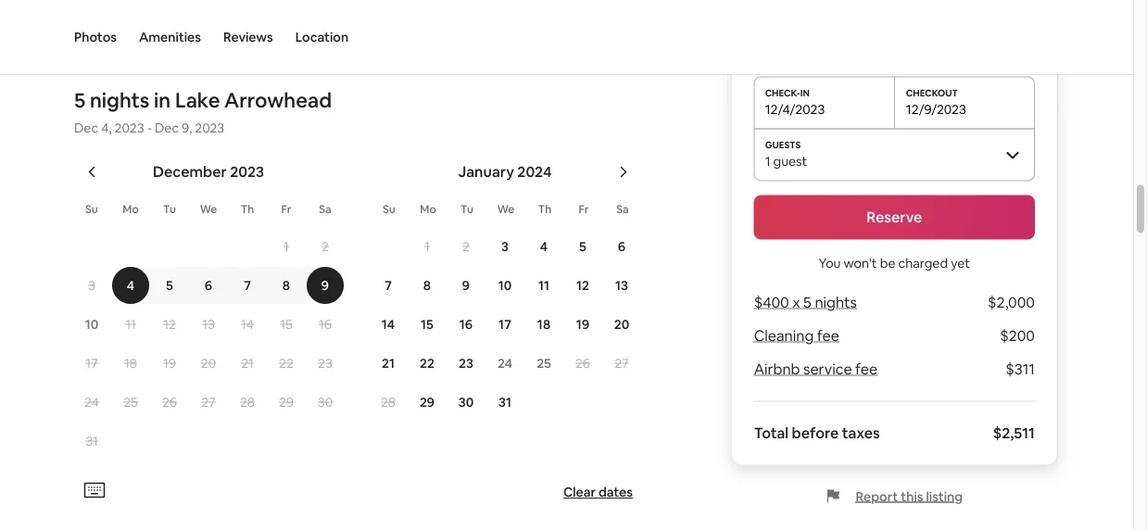 Task type: vqa. For each thing, say whether or not it's contained in the screenshot.


Task type: describe. For each thing, give the bounding box(es) containing it.
5 nights in lake arrowhead dec 4, 2023 - dec 9, 2023
[[74, 87, 332, 136]]

this
[[901, 488, 924, 505]]

cleaning fee
[[754, 326, 840, 345]]

report this listing button
[[827, 488, 963, 505]]

2 30 button from the left
[[447, 384, 486, 421]]

1 guest button
[[754, 128, 1036, 180]]

january 2024
[[459, 162, 552, 181]]

2 15 from the left
[[421, 316, 434, 333]]

0 horizontal spatial 10
[[85, 316, 99, 333]]

1 15 button from the left
[[267, 306, 306, 343]]

december
[[153, 162, 227, 181]]

0 vertical spatial 4 button
[[525, 228, 564, 265]]

1 vertical spatial 12 button
[[150, 306, 189, 343]]

1 mo from the left
[[123, 202, 139, 216]]

2 th from the left
[[538, 202, 552, 216]]

16 for 1st the 16 button from left
[[319, 316, 332, 333]]

reserve button
[[754, 195, 1036, 240]]

31 for the 31 button to the right
[[499, 394, 512, 411]]

1 button for december 2023
[[267, 228, 306, 265]]

0 horizontal spatial 2023
[[115, 119, 144, 136]]

0 horizontal spatial 25 button
[[111, 384, 150, 421]]

be
[[880, 254, 896, 271]]

total
[[754, 424, 789, 443]]

in
[[154, 87, 171, 113]]

january
[[459, 162, 514, 181]]

11 for the rightmost 11 button
[[539, 277, 550, 294]]

0 horizontal spatial 6 button
[[189, 267, 228, 304]]

calendar application
[[52, 142, 1148, 476]]

2 22 button from the left
[[408, 345, 447, 382]]

0 vertical spatial 17 button
[[486, 306, 525, 343]]

1 horizontal spatial 3 button
[[486, 228, 525, 265]]

18 for bottom 18 button
[[124, 355, 137, 372]]

1 vertical spatial 3 button
[[72, 267, 111, 304]]

1 horizontal spatial 3
[[502, 238, 509, 255]]

report
[[856, 488, 899, 505]]

1 horizontal spatial 24
[[498, 355, 513, 372]]

0 horizontal spatial 10 button
[[72, 306, 111, 343]]

1 vertical spatial 3
[[88, 277, 95, 294]]

0 vertical spatial 27 button
[[603, 345, 642, 382]]

12/9/2023
[[907, 100, 967, 117]]

27 for 27 button to the bottom
[[202, 394, 216, 411]]

1 vertical spatial 26 button
[[150, 384, 189, 421]]

4 for the top the 4 "button"
[[540, 238, 548, 255]]

photos button
[[74, 0, 117, 74]]

total before taxes
[[754, 424, 881, 443]]

0 vertical spatial 10 button
[[486, 267, 525, 304]]

2 for january 2024
[[463, 238, 470, 255]]

1 vertical spatial 27 button
[[189, 384, 228, 421]]

nights inside 5 nights in lake arrowhead dec 4, 2023 - dec 9, 2023
[[90, 87, 150, 113]]

1 30 button from the left
[[306, 384, 345, 421]]

1 7 button from the left
[[228, 267, 267, 304]]

19 for the left 19 button
[[163, 355, 176, 372]]

1 15 from the left
[[280, 316, 293, 333]]

0 horizontal spatial 6
[[205, 277, 212, 294]]

$400 x 5 nights button
[[754, 293, 857, 312]]

-
[[147, 119, 152, 136]]

2 23 button from the left
[[447, 345, 486, 382]]

airbnb
[[754, 360, 801, 379]]

2 23 from the left
[[459, 355, 474, 372]]

0 horizontal spatial 24
[[84, 394, 99, 411]]

1 8 from the left
[[283, 277, 290, 294]]

1 guest
[[766, 152, 808, 169]]

1 horizontal spatial 19 button
[[564, 306, 603, 343]]

2023 inside calendar application
[[230, 162, 264, 181]]

listing
[[927, 488, 963, 505]]

reviews
[[223, 29, 273, 45]]

clear dates
[[564, 484, 633, 501]]

0 horizontal spatial 13
[[202, 316, 215, 333]]

reserve
[[867, 208, 923, 227]]

2 22 from the left
[[420, 355, 435, 372]]

1 horizontal spatial 31 button
[[486, 384, 525, 421]]

$400 x 5 nights
[[754, 293, 857, 312]]

1 horizontal spatial 12 button
[[564, 267, 603, 304]]

16 for 2nd the 16 button from left
[[460, 316, 473, 333]]

1 horizontal spatial 26 button
[[564, 345, 603, 382]]

0 vertical spatial 5 button
[[564, 228, 603, 265]]

2 su from the left
[[383, 202, 396, 216]]

2 7 button from the left
[[369, 267, 408, 304]]

x
[[793, 293, 801, 312]]

0 vertical spatial 26
[[576, 355, 591, 372]]

2 21 button from the left
[[369, 345, 408, 382]]

0 vertical spatial 18 button
[[525, 306, 564, 343]]

12/4/2023
[[766, 100, 826, 117]]

1 vertical spatial 18 button
[[111, 345, 150, 382]]

1 8 button from the left
[[267, 267, 306, 304]]

2 mo from the left
[[420, 202, 436, 216]]

1 vertical spatial 20 button
[[189, 345, 228, 382]]

1 inside popup button
[[766, 152, 771, 169]]

0 vertical spatial 25 button
[[525, 345, 564, 382]]

1 22 from the left
[[279, 355, 294, 372]]

11 for bottom 11 button
[[125, 316, 136, 333]]

4,
[[101, 119, 112, 136]]

20 for 20 button to the right
[[614, 316, 630, 333]]

2 8 from the left
[[424, 277, 431, 294]]

27 for the top 27 button
[[615, 355, 629, 372]]

charged
[[899, 254, 949, 271]]

location
[[296, 29, 349, 45]]

taxes
[[843, 424, 881, 443]]

location button
[[296, 0, 349, 74]]

0 horizontal spatial 5 button
[[150, 267, 189, 304]]

1 horizontal spatial 13
[[616, 277, 629, 294]]

1 horizontal spatial 24 button
[[486, 345, 525, 382]]

report this listing
[[856, 488, 963, 505]]

1 tu from the left
[[163, 202, 176, 216]]

1 horizontal spatial 13 button
[[603, 267, 642, 304]]

1 vertical spatial 24 button
[[72, 384, 111, 421]]

1 vertical spatial 4 button
[[111, 267, 150, 304]]

1 vertical spatial fee
[[856, 360, 878, 379]]

lake
[[175, 87, 220, 113]]

december 2023
[[153, 162, 264, 181]]

airbnb service fee button
[[754, 360, 878, 379]]

2 button for january 2024
[[447, 228, 486, 265]]

service
[[804, 360, 853, 379]]

1 vertical spatial nights
[[815, 293, 857, 312]]

$2,000
[[988, 293, 1036, 312]]

1 29 button from the left
[[267, 384, 306, 421]]

before
[[792, 424, 839, 443]]

1 23 button from the left
[[306, 345, 345, 382]]



Task type: locate. For each thing, give the bounding box(es) containing it.
12 for the right 12 button
[[577, 277, 590, 294]]

1 vertical spatial 25
[[124, 394, 138, 411]]

0 horizontal spatial 26 button
[[150, 384, 189, 421]]

guest
[[774, 152, 808, 169]]

1 14 from the left
[[241, 316, 254, 333]]

1 horizontal spatial 30
[[459, 394, 474, 411]]

1 button for january 2024
[[408, 228, 447, 265]]

$200
[[1001, 326, 1036, 345]]

2 fr from the left
[[579, 202, 589, 216]]

1 horizontal spatial 17
[[499, 316, 512, 333]]

airbnb service fee
[[754, 360, 878, 379]]

0 horizontal spatial 28
[[240, 394, 255, 411]]

you
[[819, 254, 841, 271]]

1 horizontal spatial 25
[[537, 355, 552, 372]]

0 vertical spatial 13
[[616, 277, 629, 294]]

1 vertical spatial 10
[[85, 316, 99, 333]]

fee
[[818, 326, 840, 345], [856, 360, 878, 379]]

21
[[241, 355, 254, 372], [382, 355, 395, 372]]

fee up 'service'
[[818, 326, 840, 345]]

4 for bottommost the 4 "button"
[[127, 277, 135, 294]]

28 for 2nd 28 "button" from the right
[[240, 394, 255, 411]]

2023 left -
[[115, 119, 144, 136]]

5
[[74, 87, 86, 113], [580, 238, 587, 255], [166, 277, 173, 294], [804, 293, 812, 312]]

1 vertical spatial 20
[[201, 355, 216, 372]]

28 button
[[228, 384, 267, 421], [369, 384, 408, 421]]

2 28 from the left
[[381, 394, 396, 411]]

22
[[279, 355, 294, 372], [420, 355, 435, 372]]

8 button
[[267, 267, 306, 304], [408, 267, 447, 304]]

21 for 2nd 21 button from the right
[[241, 355, 254, 372]]

0 vertical spatial 12 button
[[564, 267, 603, 304]]

1 30 from the left
[[318, 394, 333, 411]]

0 vertical spatial 3
[[502, 238, 509, 255]]

0 horizontal spatial 9
[[322, 277, 329, 294]]

1 vertical spatial 17
[[86, 355, 98, 372]]

21 for 2nd 21 button from left
[[382, 355, 395, 372]]

1 horizontal spatial 2023
[[195, 119, 225, 136]]

2 30 from the left
[[459, 394, 474, 411]]

18 for the top 18 button
[[538, 316, 551, 333]]

1 horizontal spatial nights
[[815, 293, 857, 312]]

16 button
[[306, 306, 345, 343], [447, 306, 486, 343]]

1 for january 2024
[[425, 238, 430, 255]]

1 su from the left
[[85, 202, 98, 216]]

1 vertical spatial 11 button
[[111, 306, 150, 343]]

2 28 button from the left
[[369, 384, 408, 421]]

th
[[241, 202, 254, 216], [538, 202, 552, 216]]

2 14 from the left
[[382, 316, 395, 333]]

19 for right 19 button
[[577, 316, 590, 333]]

0 horizontal spatial mo
[[123, 202, 139, 216]]

14
[[241, 316, 254, 333], [382, 316, 395, 333]]

0 horizontal spatial 26
[[162, 394, 177, 411]]

3
[[502, 238, 509, 255], [88, 277, 95, 294]]

1 29 from the left
[[279, 394, 294, 411]]

0 vertical spatial 18
[[538, 316, 551, 333]]

25
[[537, 355, 552, 372], [124, 394, 138, 411]]

1 vertical spatial 19 button
[[150, 345, 189, 382]]

we down january 2024
[[498, 202, 515, 216]]

1 button
[[267, 228, 306, 265], [408, 228, 447, 265]]

13
[[616, 277, 629, 294], [202, 316, 215, 333]]

1 vertical spatial 27
[[202, 394, 216, 411]]

arrowhead
[[224, 87, 332, 113]]

0 horizontal spatial fee
[[818, 326, 840, 345]]

19
[[577, 316, 590, 333], [163, 355, 176, 372]]

1 horizontal spatial 16 button
[[447, 306, 486, 343]]

0 horizontal spatial nights
[[90, 87, 150, 113]]

0 horizontal spatial 19
[[163, 355, 176, 372]]

24 button
[[486, 345, 525, 382], [72, 384, 111, 421]]

2 2 button from the left
[[447, 228, 486, 265]]

yet
[[951, 254, 971, 271]]

2 29 button from the left
[[408, 384, 447, 421]]

1 9 button from the left
[[306, 267, 345, 304]]

30
[[318, 394, 333, 411], [459, 394, 474, 411]]

1 vertical spatial 6
[[205, 277, 212, 294]]

tu
[[163, 202, 176, 216], [461, 202, 474, 216]]

tu down 'december'
[[163, 202, 176, 216]]

amenities
[[139, 29, 201, 45]]

0 horizontal spatial 13 button
[[189, 306, 228, 343]]

0 horizontal spatial fr
[[281, 202, 292, 216]]

14 button
[[228, 306, 267, 343], [369, 306, 408, 343]]

2 16 button from the left
[[447, 306, 486, 343]]

1 dec from the left
[[74, 119, 98, 136]]

2 button for december 2023
[[306, 228, 345, 265]]

you won't be charged yet
[[819, 254, 971, 271]]

dec right -
[[155, 119, 179, 136]]

2 2 from the left
[[463, 238, 470, 255]]

0 horizontal spatial 27 button
[[189, 384, 228, 421]]

1 horizontal spatial 1 button
[[408, 228, 447, 265]]

1 horizontal spatial 10 button
[[486, 267, 525, 304]]

17 for the topmost 17 button
[[499, 316, 512, 333]]

1 horizontal spatial 20
[[614, 316, 630, 333]]

reviews button
[[223, 0, 273, 74]]

15
[[280, 316, 293, 333], [421, 316, 434, 333]]

0 horizontal spatial we
[[200, 202, 217, 216]]

1 horizontal spatial su
[[383, 202, 396, 216]]

0 horizontal spatial 16 button
[[306, 306, 345, 343]]

2 for december 2023
[[322, 238, 329, 255]]

0 horizontal spatial 27
[[202, 394, 216, 411]]

0 horizontal spatial 7
[[244, 277, 251, 294]]

31 for the bottommost the 31 button
[[85, 433, 98, 450]]

16
[[319, 316, 332, 333], [460, 316, 473, 333]]

27
[[615, 355, 629, 372], [202, 394, 216, 411]]

1 horizontal spatial 22
[[420, 355, 435, 372]]

0 horizontal spatial 23 button
[[306, 345, 345, 382]]

1 horizontal spatial 26
[[576, 355, 591, 372]]

fee right 'service'
[[856, 360, 878, 379]]

20 for the bottommost 20 button
[[201, 355, 216, 372]]

nights up 4,
[[90, 87, 150, 113]]

1 21 button from the left
[[228, 345, 267, 382]]

$400
[[754, 293, 790, 312]]

23
[[318, 355, 333, 372], [459, 355, 474, 372]]

18
[[538, 316, 551, 333], [124, 355, 137, 372]]

nights right the x on the right of the page
[[815, 293, 857, 312]]

1 horizontal spatial 31
[[499, 394, 512, 411]]

2 15 button from the left
[[408, 306, 447, 343]]

1 1 button from the left
[[267, 228, 306, 265]]

1 horizontal spatial 7
[[385, 277, 392, 294]]

1 2 button from the left
[[306, 228, 345, 265]]

1 7 from the left
[[244, 277, 251, 294]]

fr
[[281, 202, 292, 216], [579, 202, 589, 216]]

1 horizontal spatial 1
[[425, 238, 430, 255]]

0 vertical spatial 13 button
[[603, 267, 642, 304]]

25 button
[[525, 345, 564, 382], [111, 384, 150, 421]]

9
[[322, 277, 329, 294], [463, 277, 470, 294]]

1 horizontal spatial 11 button
[[525, 267, 564, 304]]

2 tu from the left
[[461, 202, 474, 216]]

1 2 from the left
[[322, 238, 329, 255]]

7 for first the 7 button from the left
[[244, 277, 251, 294]]

1 vertical spatial 11
[[125, 316, 136, 333]]

1 16 button from the left
[[306, 306, 345, 343]]

1 21 from the left
[[241, 355, 254, 372]]

28 for first 28 "button" from the right
[[381, 394, 396, 411]]

0 horizontal spatial 4
[[127, 277, 135, 294]]

2023
[[115, 119, 144, 136], [195, 119, 225, 136], [230, 162, 264, 181]]

1 vertical spatial 17 button
[[72, 345, 111, 382]]

dates
[[599, 484, 633, 501]]

26 button
[[564, 345, 603, 382], [150, 384, 189, 421]]

1 horizontal spatial 9
[[463, 277, 470, 294]]

0 horizontal spatial 20 button
[[189, 345, 228, 382]]

we down december 2023
[[200, 202, 217, 216]]

21 button
[[228, 345, 267, 382], [369, 345, 408, 382]]

0 horizontal spatial 1
[[284, 238, 289, 255]]

1 horizontal spatial 2
[[463, 238, 470, 255]]

2 14 button from the left
[[369, 306, 408, 343]]

2 9 from the left
[[463, 277, 470, 294]]

24
[[498, 355, 513, 372], [84, 394, 99, 411]]

0 horizontal spatial 11
[[125, 316, 136, 333]]

14 for second 14 button from the right
[[241, 316, 254, 333]]

th down december 2023
[[241, 202, 254, 216]]

19 button
[[564, 306, 603, 343], [150, 345, 189, 382]]

0 vertical spatial 12
[[577, 277, 590, 294]]

2 16 from the left
[[460, 316, 473, 333]]

0 horizontal spatial 24 button
[[72, 384, 111, 421]]

2 1 button from the left
[[408, 228, 447, 265]]

$311
[[1006, 360, 1036, 379]]

12 for the bottom 12 button
[[163, 316, 176, 333]]

2 horizontal spatial 1
[[766, 152, 771, 169]]

0 vertical spatial 6 button
[[603, 228, 642, 265]]

12 button
[[564, 267, 603, 304], [150, 306, 189, 343]]

10 button
[[486, 267, 525, 304], [72, 306, 111, 343]]

clear
[[564, 484, 596, 501]]

dec left 4,
[[74, 119, 98, 136]]

2 sa from the left
[[617, 202, 629, 216]]

1 vertical spatial 10 button
[[72, 306, 111, 343]]

14 for second 14 button from left
[[382, 316, 395, 333]]

0 horizontal spatial 3
[[88, 277, 95, 294]]

1 horizontal spatial 17 button
[[486, 306, 525, 343]]

1 vertical spatial 4
[[127, 277, 135, 294]]

2 7 from the left
[[385, 277, 392, 294]]

$2,511
[[994, 424, 1036, 443]]

1 fr from the left
[[281, 202, 292, 216]]

17 for the bottom 17 button
[[86, 355, 98, 372]]

25 for leftmost 25 button
[[124, 394, 138, 411]]

1
[[766, 152, 771, 169], [284, 238, 289, 255], [425, 238, 430, 255]]

1 horizontal spatial 20 button
[[603, 306, 642, 343]]

we
[[200, 202, 217, 216], [498, 202, 515, 216]]

2023 right the "9,"
[[195, 119, 225, 136]]

mo
[[123, 202, 139, 216], [420, 202, 436, 216]]

won't
[[844, 254, 878, 271]]

7 button
[[228, 267, 267, 304], [369, 267, 408, 304]]

0 vertical spatial 11 button
[[525, 267, 564, 304]]

0 vertical spatial 6
[[618, 238, 626, 255]]

28
[[240, 394, 255, 411], [381, 394, 396, 411]]

1 horizontal spatial 25 button
[[525, 345, 564, 382]]

3 button
[[486, 228, 525, 265], [72, 267, 111, 304]]

1 horizontal spatial 27 button
[[603, 345, 642, 382]]

17 button
[[486, 306, 525, 343], [72, 345, 111, 382]]

0 vertical spatial 11
[[539, 277, 550, 294]]

5 inside 5 nights in lake arrowhead dec 4, 2023 - dec 9, 2023
[[74, 87, 86, 113]]

photos
[[74, 29, 117, 45]]

2 29 from the left
[[420, 394, 435, 411]]

2024
[[518, 162, 552, 181]]

0 horizontal spatial 4 button
[[111, 267, 150, 304]]

2 21 from the left
[[382, 355, 395, 372]]

0 horizontal spatial 19 button
[[150, 345, 189, 382]]

25 for 25 button to the top
[[537, 355, 552, 372]]

2 button
[[306, 228, 345, 265], [447, 228, 486, 265]]

0 horizontal spatial 9 button
[[306, 267, 345, 304]]

9 button
[[306, 267, 345, 304], [447, 267, 486, 304]]

1 for december 2023
[[284, 238, 289, 255]]

0 vertical spatial 24 button
[[486, 345, 525, 382]]

cleaning
[[754, 326, 814, 345]]

1 horizontal spatial 4 button
[[525, 228, 564, 265]]

31
[[499, 394, 512, 411], [85, 433, 98, 450]]

2 dec from the left
[[155, 119, 179, 136]]

1 16 from the left
[[319, 316, 332, 333]]

1 9 from the left
[[322, 277, 329, 294]]

15 button
[[267, 306, 306, 343], [408, 306, 447, 343]]

4 button
[[525, 228, 564, 265], [111, 267, 150, 304]]

2 8 button from the left
[[408, 267, 447, 304]]

1 horizontal spatial 10
[[499, 277, 512, 294]]

cleaning fee button
[[754, 326, 840, 345]]

0 vertical spatial 20 button
[[603, 306, 642, 343]]

1 22 button from the left
[[267, 345, 306, 382]]

0 horizontal spatial dec
[[74, 119, 98, 136]]

1 horizontal spatial we
[[498, 202, 515, 216]]

1 28 button from the left
[[228, 384, 267, 421]]

1 horizontal spatial 12
[[577, 277, 590, 294]]

1 th from the left
[[241, 202, 254, 216]]

29 for 2nd 29 button from right
[[279, 394, 294, 411]]

1 14 button from the left
[[228, 306, 267, 343]]

9,
[[182, 119, 192, 136]]

1 horizontal spatial 29 button
[[408, 384, 447, 421]]

1 vertical spatial 24
[[84, 394, 99, 411]]

tu down "january"
[[461, 202, 474, 216]]

2023 right 'december'
[[230, 162, 264, 181]]

6 button
[[603, 228, 642, 265], [189, 267, 228, 304]]

2
[[322, 238, 329, 255], [463, 238, 470, 255]]

23 button
[[306, 345, 345, 382], [447, 345, 486, 382]]

18 button
[[525, 306, 564, 343], [111, 345, 150, 382]]

4
[[540, 238, 548, 255], [127, 277, 135, 294]]

1 horizontal spatial 11
[[539, 277, 550, 294]]

dec
[[74, 119, 98, 136], [155, 119, 179, 136]]

1 horizontal spatial 22 button
[[408, 345, 447, 382]]

0 horizontal spatial 8
[[283, 277, 290, 294]]

th down 2024
[[538, 202, 552, 216]]

1 horizontal spatial 6 button
[[603, 228, 642, 265]]

7 for 1st the 7 button from right
[[385, 277, 392, 294]]

amenities button
[[139, 0, 201, 74]]

1 sa from the left
[[319, 202, 332, 216]]

0 vertical spatial 10
[[499, 277, 512, 294]]

29 for 2nd 29 button from left
[[420, 394, 435, 411]]

clear dates button
[[556, 476, 641, 508]]

sa
[[319, 202, 332, 216], [617, 202, 629, 216]]

1 horizontal spatial fee
[[856, 360, 878, 379]]

1 28 from the left
[[240, 394, 255, 411]]

1 we from the left
[[200, 202, 217, 216]]

2 9 button from the left
[[447, 267, 486, 304]]

1 horizontal spatial 21
[[382, 355, 395, 372]]

0 vertical spatial 17
[[499, 316, 512, 333]]

0 horizontal spatial 21 button
[[228, 345, 267, 382]]

1 vertical spatial 31 button
[[72, 423, 111, 460]]

11
[[539, 277, 550, 294], [125, 316, 136, 333]]

1 23 from the left
[[318, 355, 333, 372]]

2 we from the left
[[498, 202, 515, 216]]

1 vertical spatial 26
[[162, 394, 177, 411]]



